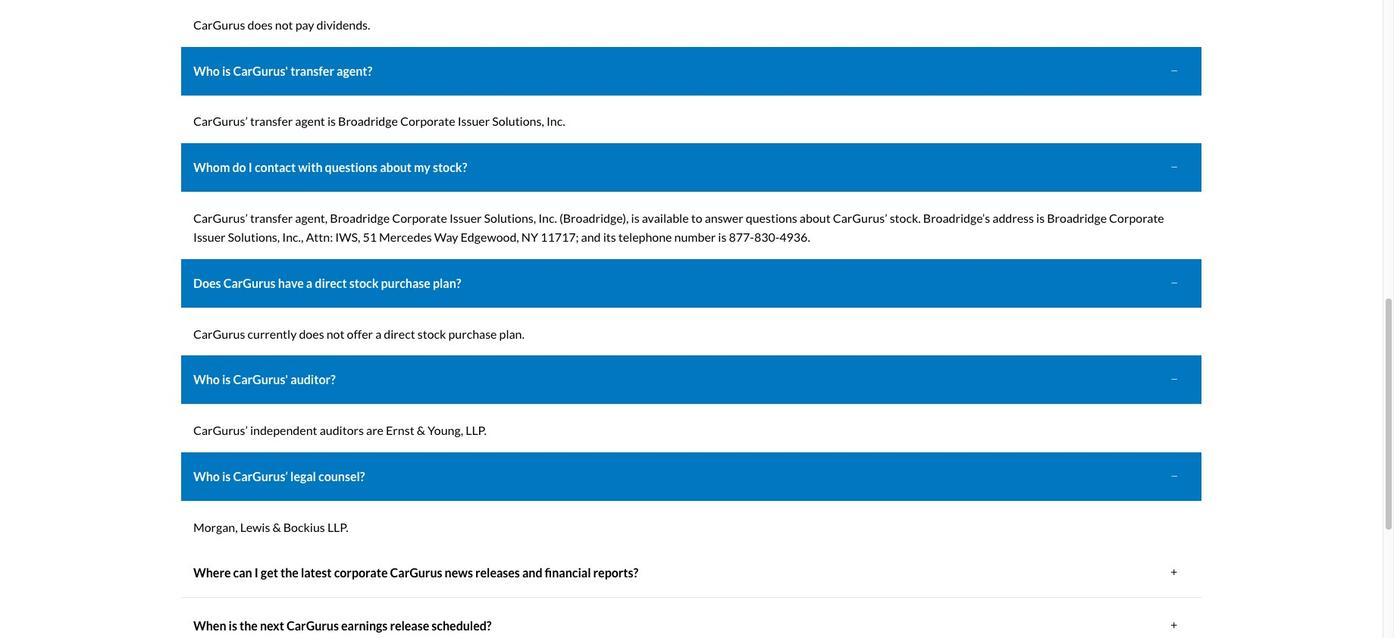Task type: vqa. For each thing, say whether or not it's contained in the screenshot.
the bottommost the Solutions,
yes



Task type: describe. For each thing, give the bounding box(es) containing it.
1 vertical spatial issuer
[[450, 211, 482, 225]]

agent?
[[337, 63, 372, 78]]

whom do i contact with questions about my stock? tab panel
[[181, 196, 1202, 259]]

does cargurus pay dividends? tab panel
[[181, 3, 1202, 47]]

broadridge up 51
[[330, 211, 390, 225]]

830-
[[754, 230, 780, 244]]

mercedes
[[379, 230, 432, 244]]

where
[[193, 566, 231, 580]]

corporate
[[334, 566, 388, 580]]

are
[[366, 423, 384, 438]]

morgan,
[[193, 520, 238, 534]]

plan?
[[433, 276, 461, 290]]

contact
[[255, 160, 296, 174]]

when is the next cargurus earnings release scheduled?
[[193, 619, 492, 633]]

who for who is cargurus' auditor?
[[193, 373, 220, 387]]

telephone
[[619, 230, 672, 244]]

ny
[[522, 230, 538, 244]]

2 vertical spatial solutions,
[[228, 230, 280, 244]]

attn:
[[306, 230, 333, 244]]

who is cargurus' transfer agent? tab panel
[[181, 100, 1202, 143]]

cargurus' independent auditors are ernst & young, llp.
[[193, 423, 487, 438]]

not inside does cargurus have a direct stock purchase plan? "tab panel"
[[327, 327, 345, 341]]

where can i get the latest corporate cargurus news releases and financial reports? tab
[[181, 549, 1202, 598]]

get
[[261, 566, 278, 580]]

my
[[414, 160, 431, 174]]

auditor?
[[291, 373, 336, 387]]

llp. inside the "who is cargurus' auditor?" tab panel
[[466, 423, 487, 438]]

cargurus inside does cargurus pay dividends? tab panel
[[193, 17, 245, 32]]

when is the next cargurus earnings release scheduled? tab
[[181, 602, 1202, 638]]

who is cargurus' transfer agent?
[[193, 63, 372, 78]]

the inside 'tab'
[[240, 619, 258, 633]]

877-
[[729, 230, 754, 244]]

cargurus inside does cargurus have a direct stock purchase plan? "tab panel"
[[193, 327, 245, 341]]

available
[[642, 211, 689, 225]]

who is cargurus' auditor? tab panel
[[181, 409, 1202, 453]]

cargurus' for cargurus' independent auditors are ernst & young, llp.
[[193, 423, 248, 438]]

independent
[[250, 423, 317, 438]]

stock?
[[433, 160, 467, 174]]

ernst
[[386, 423, 414, 438]]

transfer inside tab
[[291, 63, 334, 78]]

where can i get the latest corporate cargurus news releases and financial reports?
[[193, 566, 639, 580]]

stock inside "tab panel"
[[418, 327, 446, 341]]

when
[[193, 619, 226, 633]]

cargurus does not pay dividends.
[[193, 17, 370, 32]]

broadridge inside who is cargurus' transfer agent? tab panel
[[338, 114, 398, 128]]

cargurus' inside tab
[[233, 469, 288, 484]]

have
[[278, 276, 304, 290]]

number
[[675, 230, 716, 244]]

broadridge right address
[[1047, 211, 1107, 225]]

iws,
[[335, 230, 360, 244]]

1 vertical spatial solutions,
[[484, 211, 536, 225]]

stock inside tab
[[349, 276, 379, 290]]

the inside tab
[[281, 566, 299, 580]]

way
[[434, 230, 458, 244]]

& inside who is cargurus' legal counsel? tab panel
[[273, 520, 281, 534]]

legal
[[290, 469, 316, 484]]

inc.,
[[282, 230, 304, 244]]

who for who is cargurus' transfer agent?
[[193, 63, 220, 78]]

whom do i contact with questions about my stock? tab
[[181, 143, 1202, 193]]

lewis
[[240, 520, 270, 534]]

and inside tab
[[522, 566, 543, 580]]

whom
[[193, 160, 230, 174]]

who is cargurus' legal counsel? tab panel
[[181, 505, 1202, 549]]

stock.
[[890, 211, 921, 225]]

transfer for agent
[[250, 114, 293, 128]]

does inside "tab panel"
[[299, 327, 324, 341]]

releases
[[475, 566, 520, 580]]

cargurus' for cargurus' transfer agent is broadridge corporate issuer solutions, inc.
[[193, 114, 248, 128]]

broadridge's
[[923, 211, 990, 225]]

cargurus inside when is the next cargurus earnings release scheduled? 'tab'
[[287, 619, 339, 633]]

cargurus' transfer agent, broadridge corporate issuer solutions, inc. (broadridge), is available to answer questions about cargurus' stock. broadridge's address is broadridge corporate issuer solutions, inc., attn: iws, 51 mercedes way edgewood, ny 11717; and its telephone number is 877-830-4936.
[[193, 211, 1164, 244]]

does cargurus have a direct stock purchase plan? tab
[[181, 259, 1202, 309]]

does
[[193, 276, 221, 290]]

not inside does cargurus pay dividends? tab panel
[[275, 17, 293, 32]]

do
[[232, 160, 246, 174]]



Task type: locate. For each thing, give the bounding box(es) containing it.
4936.
[[780, 230, 810, 244]]

whom do i contact with questions about my stock?
[[193, 160, 467, 174]]

broadridge
[[338, 114, 398, 128], [330, 211, 390, 225], [1047, 211, 1107, 225]]

who
[[193, 63, 220, 78], [193, 373, 220, 387], [193, 469, 220, 484]]

reports?
[[593, 566, 639, 580]]

1 horizontal spatial purchase
[[448, 327, 497, 341]]

cargurus inside does cargurus have a direct stock purchase plan? tab
[[223, 276, 276, 290]]

dividends.
[[317, 17, 370, 32]]

cargurus' down whom
[[193, 211, 248, 225]]

i for do
[[249, 160, 252, 174]]

and right releases
[[522, 566, 543, 580]]

1 cargurus' from the top
[[233, 63, 288, 78]]

1 vertical spatial llp.
[[327, 520, 348, 534]]

who is cargurus' transfer agent? tab
[[181, 47, 1202, 96]]

stock
[[349, 276, 379, 290], [418, 327, 446, 341]]

not left "offer"
[[327, 327, 345, 341]]

edgewood,
[[461, 230, 519, 244]]

0 vertical spatial about
[[380, 160, 412, 174]]

purchase left plan.
[[448, 327, 497, 341]]

2 vertical spatial who
[[193, 469, 220, 484]]

1 horizontal spatial and
[[581, 230, 601, 244]]

cargurus' transfer agent is broadridge corporate issuer solutions, inc.
[[193, 114, 565, 128]]

direct right "offer"
[[384, 327, 415, 341]]

1 horizontal spatial not
[[327, 327, 345, 341]]

next
[[260, 619, 284, 633]]

morgan, lewis & bockius llp.
[[193, 520, 348, 534]]

0 horizontal spatial and
[[522, 566, 543, 580]]

1 horizontal spatial stock
[[418, 327, 446, 341]]

a inside tab
[[306, 276, 313, 290]]

1 vertical spatial i
[[255, 566, 258, 580]]

offer
[[347, 327, 373, 341]]

0 vertical spatial &
[[417, 423, 425, 438]]

issuer inside who is cargurus' transfer agent? tab panel
[[458, 114, 490, 128]]

a
[[306, 276, 313, 290], [375, 327, 382, 341]]

1 vertical spatial transfer
[[250, 114, 293, 128]]

does right currently
[[299, 327, 324, 341]]

0 horizontal spatial stock
[[349, 276, 379, 290]]

& inside the "who is cargurus' auditor?" tab panel
[[417, 423, 425, 438]]

direct inside tab
[[315, 276, 347, 290]]

bockius
[[283, 520, 325, 534]]

llp. inside who is cargurus' legal counsel? tab panel
[[327, 520, 348, 534]]

corporate inside who is cargurus' transfer agent? tab panel
[[400, 114, 455, 128]]

1 vertical spatial not
[[327, 327, 345, 341]]

1 vertical spatial purchase
[[448, 327, 497, 341]]

stock down 51
[[349, 276, 379, 290]]

0 horizontal spatial does
[[248, 17, 273, 32]]

transfer up inc.,
[[250, 211, 293, 225]]

2 vertical spatial transfer
[[250, 211, 293, 225]]

issuer up way
[[450, 211, 482, 225]]

stock down plan? at the top of page
[[418, 327, 446, 341]]

1 horizontal spatial questions
[[746, 211, 797, 225]]

its
[[603, 230, 616, 244]]

llp. right bockius
[[327, 520, 348, 534]]

purchase left plan? at the top of page
[[381, 276, 431, 290]]

1 vertical spatial &
[[273, 520, 281, 534]]

0 vertical spatial solutions,
[[492, 114, 544, 128]]

does cargurus have a direct stock purchase plan?
[[193, 276, 461, 290]]

does cargurus have a direct stock purchase plan? tab panel
[[181, 312, 1202, 356]]

questions right with
[[325, 160, 378, 174]]

cargurus' for cargurus' transfer agent, broadridge corporate issuer solutions, inc. (broadridge), is available to answer questions about cargurus' stock. broadridge's address is broadridge corporate issuer solutions, inc., attn: iws, 51 mercedes way edgewood, ny 11717; and its telephone number is 877-830-4936.
[[193, 211, 248, 225]]

cargurus' inside who is cargurus' transfer agent? tab panel
[[193, 114, 248, 128]]

and
[[581, 230, 601, 244], [522, 566, 543, 580]]

agent
[[295, 114, 325, 128]]

1 vertical spatial who
[[193, 373, 220, 387]]

0 horizontal spatial &
[[273, 520, 281, 534]]

transfer inside tab panel
[[250, 114, 293, 128]]

0 vertical spatial llp.
[[466, 423, 487, 438]]

scheduled?
[[432, 619, 492, 633]]

cargurus
[[193, 17, 245, 32], [223, 276, 276, 290], [193, 327, 245, 341], [390, 566, 442, 580], [287, 619, 339, 633]]

not
[[275, 17, 293, 32], [327, 327, 345, 341]]

is inside tab panel
[[328, 114, 336, 128]]

inc. inside who is cargurus' transfer agent? tab panel
[[547, 114, 565, 128]]

1 vertical spatial questions
[[746, 211, 797, 225]]

does
[[248, 17, 273, 32], [299, 327, 324, 341]]

1 vertical spatial does
[[299, 327, 324, 341]]

does left pay
[[248, 17, 273, 32]]

release
[[390, 619, 429, 633]]

purchase
[[381, 276, 431, 290], [448, 327, 497, 341]]

0 vertical spatial purchase
[[381, 276, 431, 290]]

cargurus' up whom
[[193, 114, 248, 128]]

cargurus' left legal
[[233, 469, 288, 484]]

0 horizontal spatial a
[[306, 276, 313, 290]]

0 vertical spatial cargurus'
[[233, 63, 288, 78]]

issuer
[[458, 114, 490, 128], [450, 211, 482, 225], [193, 230, 226, 244]]

1 who from the top
[[193, 63, 220, 78]]

currently
[[248, 327, 297, 341]]

answer
[[705, 211, 744, 225]]

1 vertical spatial inc.
[[538, 211, 557, 225]]

0 vertical spatial the
[[281, 566, 299, 580]]

1 vertical spatial about
[[800, 211, 831, 225]]

about left my
[[380, 160, 412, 174]]

to
[[691, 211, 703, 225]]

0 vertical spatial and
[[581, 230, 601, 244]]

cargurus' for auditor?
[[233, 373, 288, 387]]

a right "offer"
[[375, 327, 382, 341]]

financial
[[545, 566, 591, 580]]

inc. inside cargurus' transfer agent, broadridge corporate issuer solutions, inc. (broadridge), is available to answer questions about cargurus' stock. broadridge's address is broadridge corporate issuer solutions, inc., attn: iws, 51 mercedes way edgewood, ny 11717; and its telephone number is 877-830-4936.
[[538, 211, 557, 225]]

1 vertical spatial direct
[[384, 327, 415, 341]]

questions inside cargurus' transfer agent, broadridge corporate issuer solutions, inc. (broadridge), is available to answer questions about cargurus' stock. broadridge's address is broadridge corporate issuer solutions, inc., attn: iws, 51 mercedes way edgewood, ny 11717; and its telephone number is 877-830-4936.
[[746, 211, 797, 225]]

a inside "tab panel"
[[375, 327, 382, 341]]

0 horizontal spatial purchase
[[381, 276, 431, 290]]

cargurus' left stock.
[[833, 211, 888, 225]]

issuer up does
[[193, 230, 226, 244]]

0 vertical spatial issuer
[[458, 114, 490, 128]]

broadridge down agent?
[[338, 114, 398, 128]]

a right have
[[306, 276, 313, 290]]

who for who is cargurus' legal counsel?
[[193, 469, 220, 484]]

1 vertical spatial the
[[240, 619, 258, 633]]

earnings
[[341, 619, 388, 633]]

can
[[233, 566, 252, 580]]

about inside cargurus' transfer agent, broadridge corporate issuer solutions, inc. (broadridge), is available to answer questions about cargurus' stock. broadridge's address is broadridge corporate issuer solutions, inc., attn: iws, 51 mercedes way edgewood, ny 11717; and its telephone number is 877-830-4936.
[[800, 211, 831, 225]]

transfer left agent
[[250, 114, 293, 128]]

transfer for agent,
[[250, 211, 293, 225]]

0 vertical spatial inc.
[[547, 114, 565, 128]]

is inside 'tab'
[[229, 619, 237, 633]]

the
[[281, 566, 299, 580], [240, 619, 258, 633]]

cargurus' left independent
[[193, 423, 248, 438]]

0 vertical spatial a
[[306, 276, 313, 290]]

cargurus' for transfer
[[233, 63, 288, 78]]

1 horizontal spatial does
[[299, 327, 324, 341]]

51
[[363, 230, 377, 244]]

about inside tab
[[380, 160, 412, 174]]

cargurus' down currently
[[233, 373, 288, 387]]

cargurus currently does not offer a direct stock purchase plan.
[[193, 327, 525, 341]]

1 vertical spatial and
[[522, 566, 543, 580]]

0 vertical spatial questions
[[325, 160, 378, 174]]

& right the ernst
[[417, 423, 425, 438]]

1 horizontal spatial about
[[800, 211, 831, 225]]

2 cargurus' from the top
[[233, 373, 288, 387]]

(broadridge),
[[560, 211, 629, 225]]

llp. right young,
[[466, 423, 487, 438]]

0 vertical spatial direct
[[315, 276, 347, 290]]

1 horizontal spatial the
[[281, 566, 299, 580]]

transfer
[[291, 63, 334, 78], [250, 114, 293, 128], [250, 211, 293, 225]]

not left pay
[[275, 17, 293, 32]]

0 vertical spatial i
[[249, 160, 252, 174]]

0 horizontal spatial about
[[380, 160, 412, 174]]

i left get
[[255, 566, 258, 580]]

0 horizontal spatial questions
[[325, 160, 378, 174]]

the right get
[[281, 566, 299, 580]]

questions inside tab
[[325, 160, 378, 174]]

issuer up stock?
[[458, 114, 490, 128]]

purchase inside "tab panel"
[[448, 327, 497, 341]]

about up 4936.
[[800, 211, 831, 225]]

counsel?
[[318, 469, 365, 484]]

latest
[[301, 566, 332, 580]]

transfer left agent?
[[291, 63, 334, 78]]

questions
[[325, 160, 378, 174], [746, 211, 797, 225]]

about
[[380, 160, 412, 174], [800, 211, 831, 225]]

transfer inside cargurus' transfer agent, broadridge corporate issuer solutions, inc. (broadridge), is available to answer questions about cargurus' stock. broadridge's address is broadridge corporate issuer solutions, inc., attn: iws, 51 mercedes way edgewood, ny 11717; and its telephone number is 877-830-4936.
[[250, 211, 293, 225]]

cargurus'
[[233, 63, 288, 78], [233, 373, 288, 387]]

who is cargurus' legal counsel?
[[193, 469, 365, 484]]

1 horizontal spatial llp.
[[466, 423, 487, 438]]

0 vertical spatial who
[[193, 63, 220, 78]]

with
[[298, 160, 323, 174]]

i for can
[[255, 566, 258, 580]]

1 vertical spatial a
[[375, 327, 382, 341]]

is
[[222, 63, 231, 78], [328, 114, 336, 128], [631, 211, 640, 225], [1037, 211, 1045, 225], [718, 230, 727, 244], [222, 373, 231, 387], [222, 469, 231, 484], [229, 619, 237, 633]]

pay
[[295, 17, 314, 32]]

does inside tab panel
[[248, 17, 273, 32]]

0 vertical spatial does
[[248, 17, 273, 32]]

11717;
[[541, 230, 579, 244]]

i right do
[[249, 160, 252, 174]]

young,
[[428, 423, 463, 438]]

who is cargurus' legal counsel? tab
[[181, 453, 1202, 502]]

the left next
[[240, 619, 258, 633]]

direct
[[315, 276, 347, 290], [384, 327, 415, 341]]

0 vertical spatial stock
[[349, 276, 379, 290]]

1 horizontal spatial direct
[[384, 327, 415, 341]]

inc.
[[547, 114, 565, 128], [538, 211, 557, 225]]

0 horizontal spatial i
[[249, 160, 252, 174]]

&
[[417, 423, 425, 438], [273, 520, 281, 534]]

and inside cargurus' transfer agent, broadridge corporate issuer solutions, inc. (broadridge), is available to answer questions about cargurus' stock. broadridge's address is broadridge corporate issuer solutions, inc., attn: iws, 51 mercedes way edgewood, ny 11717; and its telephone number is 877-830-4936.
[[581, 230, 601, 244]]

0 horizontal spatial the
[[240, 619, 258, 633]]

i
[[249, 160, 252, 174], [255, 566, 258, 580]]

who is cargurus' auditor? tab
[[181, 356, 1202, 405]]

1 vertical spatial stock
[[418, 327, 446, 341]]

auditors
[[320, 423, 364, 438]]

2 who from the top
[[193, 373, 220, 387]]

& right lewis
[[273, 520, 281, 534]]

1 horizontal spatial a
[[375, 327, 382, 341]]

3 who from the top
[[193, 469, 220, 484]]

2 vertical spatial issuer
[[193, 230, 226, 244]]

cargurus' down 'cargurus does not pay dividends.'
[[233, 63, 288, 78]]

1 horizontal spatial i
[[255, 566, 258, 580]]

1 horizontal spatial &
[[417, 423, 425, 438]]

solutions,
[[492, 114, 544, 128], [484, 211, 536, 225], [228, 230, 280, 244]]

direct right have
[[315, 276, 347, 290]]

1 vertical spatial cargurus'
[[233, 373, 288, 387]]

cargurus inside where can i get the latest corporate cargurus news releases and financial reports? tab
[[390, 566, 442, 580]]

who is cargurus' auditor?
[[193, 373, 336, 387]]

questions up 830-
[[746, 211, 797, 225]]

0 vertical spatial transfer
[[291, 63, 334, 78]]

0 vertical spatial not
[[275, 17, 293, 32]]

address
[[993, 211, 1034, 225]]

news
[[445, 566, 473, 580]]

purchase inside tab
[[381, 276, 431, 290]]

0 horizontal spatial direct
[[315, 276, 347, 290]]

plan.
[[499, 327, 525, 341]]

solutions, inside who is cargurus' transfer agent? tab panel
[[492, 114, 544, 128]]

direct inside "tab panel"
[[384, 327, 415, 341]]

cargurus' inside the "who is cargurus' auditor?" tab panel
[[193, 423, 248, 438]]

llp.
[[466, 423, 487, 438], [327, 520, 348, 534]]

cargurus'
[[193, 114, 248, 128], [193, 211, 248, 225], [833, 211, 888, 225], [193, 423, 248, 438], [233, 469, 288, 484]]

0 horizontal spatial llp.
[[327, 520, 348, 534]]

corporate
[[400, 114, 455, 128], [392, 211, 447, 225], [1109, 211, 1164, 225]]

and left "its"
[[581, 230, 601, 244]]

0 horizontal spatial not
[[275, 17, 293, 32]]

agent,
[[295, 211, 328, 225]]



